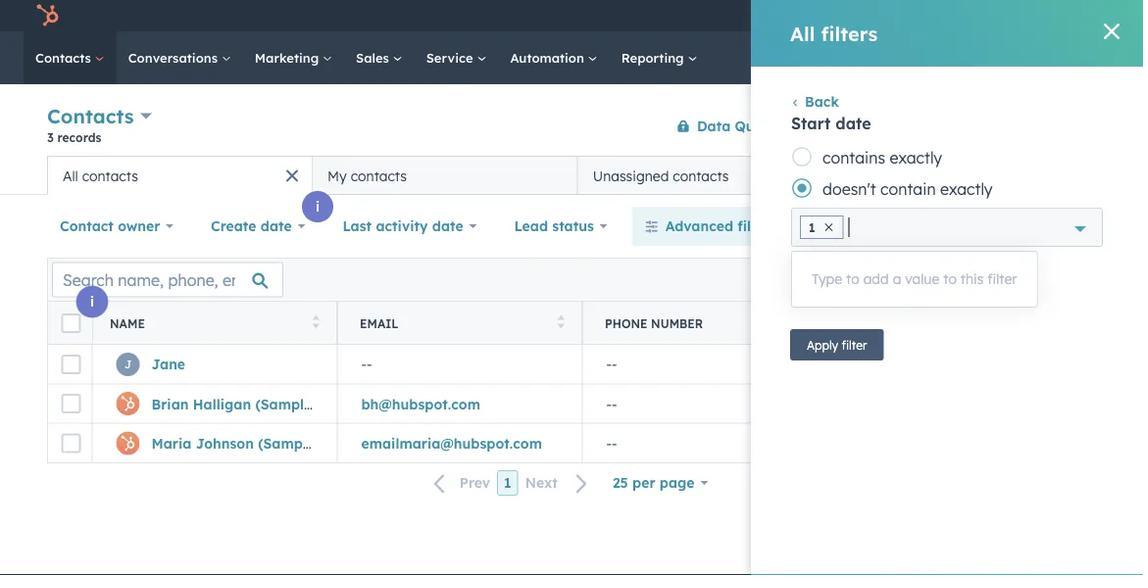 Task type: locate. For each thing, give the bounding box(es) containing it.
(sample for johnson
[[258, 435, 315, 452]]

column header
[[1073, 302, 1144, 345]]

0 horizontal spatial i
[[90, 293, 94, 310]]

1 horizontal spatial 1
[[809, 220, 816, 235]]

contact
[[60, 218, 114, 235], [850, 316, 907, 331]]

contact inside popup button
[[60, 218, 114, 235]]

1 press to sort. image from the left
[[558, 315, 565, 329]]

i button up add on the top right
[[881, 127, 912, 158]]

Search HubSpot search field
[[868, 41, 1108, 75]]

filters
[[821, 21, 878, 46], [738, 218, 778, 235]]

is
[[823, 258, 834, 278], [823, 289, 834, 309]]

(sample for halligan
[[255, 396, 312, 413]]

1 horizontal spatial filters
[[821, 21, 878, 46]]

press to sort. image for phone
[[803, 315, 810, 329]]

contacts down hubspot link
[[35, 50, 95, 66]]

contacts up "advanced"
[[673, 167, 729, 184]]

(1)
[[782, 218, 800, 235]]

1 vertical spatial (sample
[[258, 435, 315, 452]]

add view (3/5) button
[[851, 156, 1011, 195]]

exactly right contain
[[941, 179, 993, 199]]

1 horizontal spatial view
[[1055, 219, 1080, 234]]

0 vertical spatial all
[[791, 21, 815, 46]]

press to sort. element up (b0bth3builder2k23@gmail.c
[[1048, 315, 1055, 332]]

advanced
[[666, 218, 734, 235]]

-- button
[[337, 345, 583, 384], [583, 345, 828, 384], [583, 384, 828, 424], [583, 424, 828, 463]]

known
[[839, 258, 887, 278]]

1 vertical spatial view
[[1055, 219, 1080, 234]]

1 horizontal spatial contact
[[850, 316, 907, 331]]

doesn't
[[823, 179, 876, 199]]

close image
[[1104, 24, 1120, 39], [825, 224, 833, 231]]

0 vertical spatial exactly
[[890, 148, 943, 168]]

contacts right my
[[351, 167, 407, 184]]

1 vertical spatial i button
[[302, 191, 333, 223]]

25 per page
[[613, 475, 695, 492]]

close image up search button
[[1104, 24, 1120, 39]]

contact) down press to sort. image
[[316, 396, 375, 413]]

contacts
[[82, 167, 138, 184], [351, 167, 407, 184], [673, 167, 729, 184]]

i button
[[881, 127, 912, 158], [302, 191, 333, 223], [77, 286, 108, 318]]

view inside popup button
[[917, 167, 948, 184]]

columns
[[1033, 273, 1079, 287]]

activity
[[376, 218, 428, 235]]

2 horizontal spatial all
[[866, 218, 883, 235]]

0 horizontal spatial filter
[[842, 338, 867, 353]]

0 horizontal spatial press to sort. image
[[558, 315, 565, 329]]

0 horizontal spatial all
[[63, 167, 78, 184]]

-
[[361, 356, 367, 373], [367, 356, 372, 373], [607, 356, 612, 373], [612, 356, 617, 373], [607, 396, 612, 413], [612, 396, 617, 413], [607, 435, 612, 452], [612, 435, 617, 452]]

contacts up records
[[47, 104, 134, 128]]

0 horizontal spatial contacts
[[82, 167, 138, 184]]

advanced filters (1) button
[[632, 207, 812, 246]]

0 vertical spatial (sample
[[255, 396, 312, 413]]

all down 3 records
[[63, 167, 78, 184]]

Search name, phone, email addresses, or company search field
[[52, 262, 283, 298]]

last activity date button
[[330, 207, 490, 246]]

bob builder image
[[1033, 7, 1050, 25]]

builder
[[917, 356, 962, 373]]

all inside 'button'
[[866, 218, 883, 235]]

i button left name
[[77, 286, 108, 318]]

contact owner down all contacts
[[60, 218, 160, 235]]

all right clear
[[866, 218, 883, 235]]

1 button
[[497, 471, 519, 496]]

number
[[651, 316, 703, 331]]

2 press to sort. element from the left
[[558, 315, 565, 332]]

filter right this
[[988, 271, 1018, 288]]

phone
[[605, 316, 648, 331]]

reporting
[[622, 50, 688, 66]]

owner up search name, phone, email addresses, or company search field on the left
[[118, 218, 160, 235]]

back
[[805, 93, 839, 110]]

service
[[426, 50, 477, 66]]

4 press to sort. element from the left
[[1048, 315, 1055, 332]]

contact) down 'bh@hubspot.com'
[[319, 435, 378, 452]]

actions button
[[798, 110, 884, 142]]

contacts for my contacts
[[351, 167, 407, 184]]

bob
[[887, 356, 913, 373]]

all contacts
[[63, 167, 138, 184]]

1 is from the top
[[823, 258, 834, 278]]

1 right (1)
[[809, 220, 816, 235]]

0 vertical spatial contacts
[[35, 50, 95, 66]]

1 vertical spatial contact owner
[[850, 316, 956, 331]]

1 horizontal spatial owner
[[910, 316, 956, 331]]

all for all filters
[[791, 21, 815, 46]]

1 vertical spatial filter
[[842, 338, 867, 353]]

3 contacts from the left
[[673, 167, 729, 184]]

press to sort. element for phone number
[[803, 315, 810, 332]]

0 horizontal spatial i button
[[77, 286, 108, 318]]

contacts for unassigned contacts
[[673, 167, 729, 184]]

0 vertical spatial filters
[[821, 21, 878, 46]]

2 contacts from the left
[[351, 167, 407, 184]]

date right create at the top
[[261, 218, 292, 235]]

is for is known
[[823, 258, 834, 278]]

filters for all
[[821, 21, 878, 46]]

bob builder (b0bth3builder2k23@gmail.c
[[887, 356, 1144, 373]]

contact owner
[[60, 218, 160, 235], [850, 316, 956, 331]]

0 horizontal spatial filters
[[738, 218, 778, 235]]

0 vertical spatial contact
[[60, 218, 114, 235]]

contact owner down unknown
[[850, 316, 956, 331]]

contacts down records
[[82, 167, 138, 184]]

quality
[[735, 117, 786, 134]]

to up is unknown
[[847, 271, 860, 288]]

date right the activity
[[432, 218, 464, 235]]

0 horizontal spatial owner
[[118, 218, 160, 235]]

1 vertical spatial is
[[823, 289, 834, 309]]

next button
[[519, 471, 600, 497]]

is down type on the right of the page
[[823, 289, 834, 309]]

emailmaria@hubspot.com button
[[337, 424, 583, 463]]

press to sort. image down type to add a value to this filter i
[[558, 315, 565, 329]]

settings image
[[959, 8, 976, 26]]

sales
[[356, 50, 393, 66]]

apply filter button
[[791, 330, 884, 361]]

0 vertical spatial owner
[[118, 218, 160, 235]]

help button
[[918, 0, 951, 31]]

1 vertical spatial 1
[[504, 475, 512, 492]]

i
[[894, 133, 898, 151], [316, 198, 320, 215], [90, 293, 94, 310]]

0 vertical spatial view
[[917, 167, 948, 184]]

contact down all contacts
[[60, 218, 114, 235]]

brian
[[152, 396, 189, 413]]

owner
[[118, 218, 160, 235], [910, 316, 956, 331]]

(sample up maria johnson (sample contact) link
[[255, 396, 312, 413]]

1 vertical spatial contacts
[[47, 104, 134, 128]]

0 horizontal spatial to
[[847, 271, 860, 288]]

1 vertical spatial i
[[316, 198, 320, 215]]

is known
[[823, 258, 887, 278]]

0 vertical spatial contact owner
[[60, 218, 160, 235]]

upgrade link
[[844, 5, 869, 26]]

view right save
[[1055, 219, 1080, 234]]

unassigned contacts
[[593, 167, 729, 184]]

clear all button
[[812, 207, 896, 246]]

1 horizontal spatial close image
[[1104, 24, 1120, 39]]

all
[[791, 21, 815, 46], [63, 167, 78, 184], [866, 218, 883, 235]]

contact down unknown
[[850, 316, 907, 331]]

view right add on the top right
[[917, 167, 948, 184]]

is left "known"
[[823, 258, 834, 278]]

1 vertical spatial exactly
[[941, 179, 993, 199]]

my contacts button
[[312, 156, 578, 195]]

lead
[[514, 218, 548, 235]]

press to sort. element up apply
[[803, 315, 810, 332]]

filters inside button
[[738, 218, 778, 235]]

filters left marketplaces icon
[[821, 21, 878, 46]]

1 horizontal spatial contact owner
[[850, 316, 956, 331]]

unknown
[[839, 289, 905, 309]]

1 horizontal spatial contacts
[[351, 167, 407, 184]]

2 press to sort. image from the left
[[803, 315, 810, 329]]

-- for jane
[[607, 356, 617, 373]]

date for start date
[[836, 114, 872, 133]]

None field
[[849, 208, 864, 247]]

view
[[917, 167, 948, 184], [1055, 219, 1080, 234]]

type
[[812, 271, 843, 288]]

contact owner inside popup button
[[60, 218, 160, 235]]

bh@hubspot.com
[[361, 396, 481, 413]]

i button down my
[[302, 191, 333, 223]]

0 vertical spatial filter
[[988, 271, 1018, 288]]

2 horizontal spatial contacts
[[673, 167, 729, 184]]

actions
[[815, 119, 856, 133]]

1 horizontal spatial filter
[[988, 271, 1018, 288]]

back button
[[791, 93, 839, 110]]

1 horizontal spatial date
[[432, 218, 464, 235]]

press to sort. image
[[558, 315, 565, 329], [803, 315, 810, 329], [1048, 315, 1055, 329]]

per
[[633, 475, 656, 492]]

2 vertical spatial i button
[[77, 286, 108, 318]]

2 horizontal spatial i button
[[881, 127, 912, 158]]

1 horizontal spatial press to sort. image
[[803, 315, 810, 329]]

2 horizontal spatial press to sort. image
[[1048, 315, 1055, 329]]

1 vertical spatial all
[[63, 167, 78, 184]]

contacts
[[35, 50, 95, 66], [47, 104, 134, 128]]

0 vertical spatial close image
[[1104, 24, 1120, 39]]

add view (3/5)
[[885, 167, 987, 184]]

0 horizontal spatial 1
[[504, 475, 512, 492]]

edit
[[1008, 273, 1030, 287]]

press to sort. element left the email at bottom
[[312, 315, 320, 332]]

contacts inside button
[[351, 167, 407, 184]]

1 vertical spatial contact
[[850, 316, 907, 331]]

create
[[211, 218, 257, 235]]

apply
[[807, 338, 839, 353]]

press to sort. image down columns
[[1048, 315, 1055, 329]]

0 vertical spatial contact)
[[316, 396, 375, 413]]

marketplaces image
[[885, 9, 902, 26]]

filters left (1)
[[738, 218, 778, 235]]

0 vertical spatial is
[[823, 258, 834, 278]]

filter
[[988, 271, 1018, 288], [842, 338, 867, 353]]

0 horizontal spatial view
[[917, 167, 948, 184]]

1 horizontal spatial all
[[791, 21, 815, 46]]

apply filter
[[807, 338, 867, 353]]

this
[[961, 271, 984, 288]]

contact) for emailmaria@hubspot.com
[[319, 435, 378, 452]]

date inside popup button
[[261, 218, 292, 235]]

25 per page button
[[600, 464, 721, 503]]

1 vertical spatial close image
[[825, 224, 833, 231]]

view inside button
[[1055, 219, 1080, 234]]

press to sort. image up apply
[[803, 315, 810, 329]]

all filters
[[791, 21, 878, 46]]

to left this
[[944, 271, 957, 288]]

2 vertical spatial all
[[866, 218, 883, 235]]

3 press to sort. element from the left
[[803, 315, 810, 332]]

all for all contacts
[[63, 167, 78, 184]]

close image right (1)
[[825, 224, 833, 231]]

1 press to sort. element from the left
[[312, 315, 320, 332]]

1 vertical spatial filters
[[738, 218, 778, 235]]

2 horizontal spatial i
[[894, 133, 898, 151]]

phone number
[[605, 316, 703, 331]]

1 contacts from the left
[[82, 167, 138, 184]]

0 vertical spatial 1
[[809, 220, 816, 235]]

1 right prev
[[504, 475, 512, 492]]

filter right apply
[[842, 338, 867, 353]]

2 horizontal spatial date
[[836, 114, 872, 133]]

0 horizontal spatial contact owner
[[60, 218, 160, 235]]

1 horizontal spatial to
[[944, 271, 957, 288]]

contacts link
[[24, 31, 116, 84]]

reporting link
[[610, 31, 710, 84]]

2 is from the top
[[823, 289, 834, 309]]

create date
[[211, 218, 292, 235]]

2 vertical spatial i
[[90, 293, 94, 310]]

a
[[893, 271, 902, 288]]

maria johnson (sample contact) link
[[152, 435, 378, 452]]

press to sort. element
[[312, 315, 320, 332], [558, 315, 565, 332], [803, 315, 810, 332], [1048, 315, 1055, 332]]

exactly up contain
[[890, 148, 943, 168]]

3 press to sort. image from the left
[[1048, 315, 1055, 329]]

owner up builder
[[910, 316, 956, 331]]

maria
[[152, 435, 192, 452]]

0 vertical spatial i button
[[881, 127, 912, 158]]

my
[[328, 167, 347, 184]]

date up contains
[[836, 114, 872, 133]]

(sample down brian halligan (sample contact)
[[258, 435, 315, 452]]

press to sort. element down type to add a value to this filter i
[[558, 315, 565, 332]]

i inside type to add a value to this filter i
[[90, 293, 94, 310]]

1 vertical spatial contact)
[[319, 435, 378, 452]]

all inside button
[[63, 167, 78, 184]]

1
[[809, 220, 816, 235], [504, 475, 512, 492]]

1 horizontal spatial i button
[[302, 191, 333, 223]]

0 horizontal spatial date
[[261, 218, 292, 235]]

all left upgrade icon
[[791, 21, 815, 46]]

0 horizontal spatial contact
[[60, 218, 114, 235]]



Task type: vqa. For each thing, say whether or not it's contained in the screenshot.
the contacts inside the Unassigned contacts button
yes



Task type: describe. For each thing, give the bounding box(es) containing it.
press to sort. element for email
[[558, 315, 565, 332]]

settings link
[[955, 5, 980, 26]]

save
[[1025, 219, 1052, 234]]

contact owner button
[[47, 207, 186, 246]]

brian halligan (sample contact)
[[152, 396, 375, 413]]

view for save
[[1055, 219, 1080, 234]]

all contacts button
[[47, 156, 312, 195]]

-- for brian halligan (sample contact)
[[607, 396, 617, 413]]

3 records
[[47, 130, 101, 145]]

25
[[613, 475, 628, 492]]

date for create date
[[261, 218, 292, 235]]

export button
[[921, 267, 983, 293]]

3
[[47, 130, 54, 145]]

my contacts
[[328, 167, 407, 184]]

status
[[552, 218, 594, 235]]

service link
[[415, 31, 499, 84]]

search image
[[1102, 51, 1116, 65]]

data quality button
[[664, 106, 787, 146]]

-- button for maria johnson (sample contact)
[[583, 424, 828, 463]]

last activity date
[[343, 218, 464, 235]]

1 inside button
[[504, 475, 512, 492]]

save view button
[[990, 211, 1097, 242]]

filter inside button
[[842, 338, 867, 353]]

contain
[[881, 179, 936, 199]]

2 to from the left
[[944, 271, 957, 288]]

apple button
[[1021, 0, 1118, 31]]

view for add
[[917, 167, 948, 184]]

search button
[[1093, 41, 1126, 75]]

hubspot link
[[24, 4, 74, 27]]

date inside popup button
[[432, 218, 464, 235]]

filters for advanced
[[738, 218, 778, 235]]

-- button for jane
[[583, 345, 828, 384]]

add
[[864, 271, 889, 288]]

save view
[[1025, 219, 1080, 234]]

press to sort. element for contact owner
[[1048, 315, 1055, 332]]

email
[[360, 316, 399, 331]]

prev
[[460, 475, 491, 492]]

page
[[660, 475, 695, 492]]

pagination navigation
[[422, 471, 600, 497]]

halligan
[[193, 396, 251, 413]]

0 horizontal spatial close image
[[825, 224, 833, 231]]

automation
[[510, 50, 588, 66]]

last
[[343, 218, 372, 235]]

help image
[[926, 9, 944, 26]]

unassigned
[[593, 167, 669, 184]]

data quality
[[697, 117, 786, 134]]

contains exactly
[[823, 148, 943, 168]]

0 vertical spatial i
[[894, 133, 898, 151]]

contacts button
[[47, 102, 152, 130]]

create date button
[[198, 207, 318, 246]]

hubspot image
[[35, 4, 59, 27]]

(b0bth3builder2k23@gmail.c
[[966, 356, 1144, 373]]

contains
[[823, 148, 886, 168]]

marketplaces button
[[873, 0, 914, 31]]

contacts for all contacts
[[82, 167, 138, 184]]

maria johnson (sample contact)
[[152, 435, 378, 452]]

marketing
[[255, 50, 323, 66]]

bh@hubspot.com button
[[337, 384, 583, 424]]

clear
[[825, 218, 861, 235]]

notifications button
[[984, 0, 1017, 31]]

records
[[57, 130, 101, 145]]

lead status button
[[502, 207, 621, 246]]

data
[[697, 117, 731, 134]]

1 to from the left
[[847, 271, 860, 288]]

conversations
[[128, 50, 221, 66]]

contacts inside popup button
[[47, 104, 134, 128]]

-- button for brian halligan (sample contact)
[[583, 384, 828, 424]]

1 horizontal spatial i
[[316, 198, 320, 215]]

apple
[[1054, 7, 1089, 24]]

name
[[110, 316, 145, 331]]

emailmaria@hubspot.com
[[361, 435, 542, 452]]

is for is unknown
[[823, 289, 834, 309]]

filter inside type to add a value to this filter i
[[988, 271, 1018, 288]]

upgrade image
[[848, 8, 866, 26]]

jane
[[152, 356, 185, 373]]

contacts banner
[[47, 101, 1097, 156]]

type to add a value to this filter i
[[90, 271, 1018, 310]]

press to sort. image
[[312, 315, 320, 329]]

contact) for bh@hubspot.com
[[316, 396, 375, 413]]

start
[[792, 114, 831, 133]]

bh@hubspot.com link
[[361, 396, 481, 413]]

automation link
[[499, 31, 610, 84]]

advanced filters (1)
[[666, 218, 800, 235]]

clear all
[[825, 218, 883, 235]]

bob builder (b0bth3builder2k23@gmail.c button
[[828, 345, 1144, 384]]

export
[[934, 273, 971, 287]]

-- for maria johnson (sample contact)
[[607, 435, 617, 452]]

start date
[[792, 114, 872, 133]]

lead status
[[514, 218, 594, 235]]

apple menu
[[842, 0, 1120, 31]]

is unknown
[[823, 289, 905, 309]]

johnson
[[196, 435, 254, 452]]

doesn't contain exactly
[[823, 179, 993, 199]]

brian halligan (sample contact) link
[[152, 396, 375, 413]]

next
[[525, 475, 558, 492]]

unassigned contacts button
[[578, 156, 843, 195]]

value
[[906, 271, 940, 288]]

notifications image
[[992, 9, 1009, 26]]

press to sort. image for contact
[[1048, 315, 1055, 329]]

1 vertical spatial owner
[[910, 316, 956, 331]]

marketing link
[[243, 31, 344, 84]]

owner inside popup button
[[118, 218, 160, 235]]



